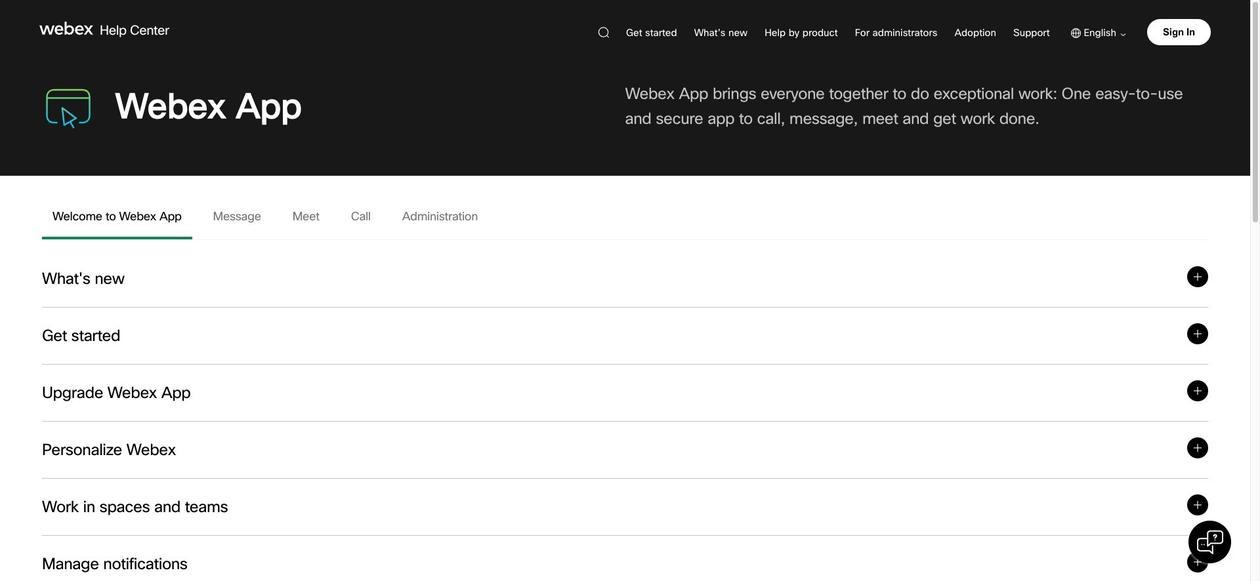 Task type: vqa. For each thing, say whether or not it's contained in the screenshot.
first ARROW DOWN image from the top
no



Task type: describe. For each thing, give the bounding box(es) containing it.
chat help image
[[1197, 530, 1224, 556]]



Task type: locate. For each thing, give the bounding box(es) containing it.
search icon image
[[598, 27, 609, 38]]

landing icon image
[[42, 80, 95, 133]]

arrow image
[[1117, 34, 1127, 36]]

webex logo image
[[39, 22, 93, 35]]



